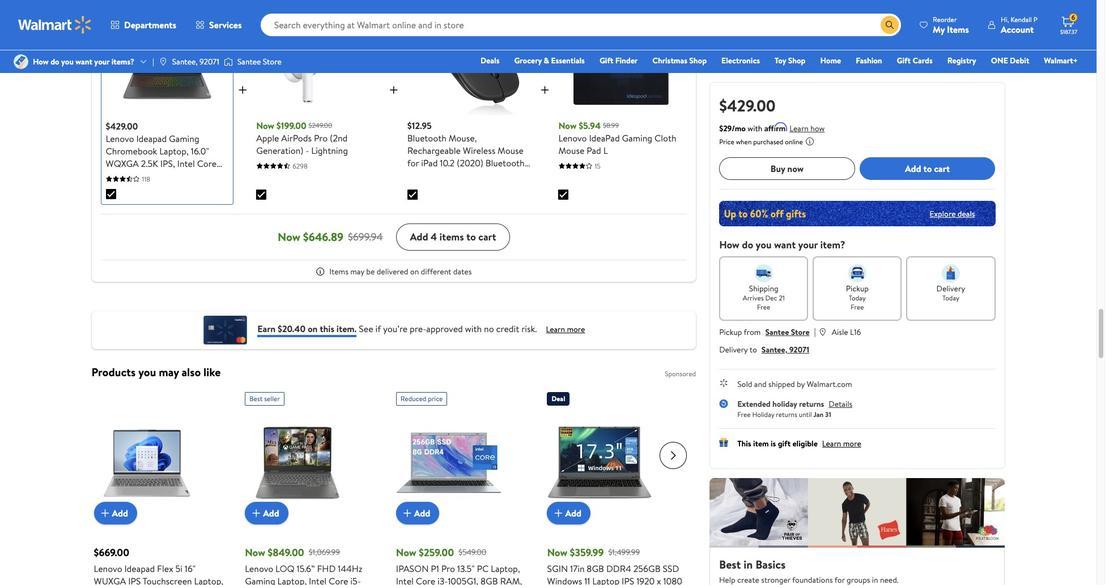 Task type: describe. For each thing, give the bounding box(es) containing it.
cloud
[[164, 195, 188, 207]]

/ right 'mac' on the left
[[481, 182, 484, 194]]

$8.99
[[603, 121, 619, 131]]

grocery & essentials
[[514, 55, 585, 66]]

holiday
[[752, 410, 774, 420]]

144hz
[[338, 563, 362, 576]]

santee, 92071
[[172, 56, 219, 67]]

laptop, inside now $259.00 $549.00 ipason p1 pro 13.5" pc laptop, intel core i3-1005g1, 8gb ram
[[491, 563, 520, 576]]

lenovo inside $669.00 lenovo ideapad flex 5i 16" wuxga ips touchscreen laptop
[[94, 563, 122, 576]]

capitalone image
[[202, 316, 248, 345]]

6
[[1071, 13, 1075, 22]]

$12.95
[[407, 120, 432, 132]]

to for add
[[923, 163, 932, 175]]

up to sixty percent off deals. shop now. image
[[719, 201, 995, 227]]

pickup for pickup from santee store |
[[719, 327, 742, 338]]

mac
[[462, 182, 478, 194]]

walmart+ link
[[1039, 54, 1083, 67]]

0 horizontal spatial store
[[263, 56, 282, 67]]

0 vertical spatial with
[[748, 123, 762, 134]]

generation)
[[256, 144, 303, 157]]

add inside button
[[905, 163, 921, 175]]

essentials
[[551, 55, 585, 66]]

cloth
[[654, 132, 676, 144]]

lenovo inside now $849.00 $1,069.99 lenovo loq 15.6" fhd 144hz gaming laptop, intel core i5
[[245, 563, 273, 576]]

bluetooth mouse, rechargeable wireless mouse for ipad 10.2 (2020) bluetooth wireless mouse designed for laptop / pc / mac / ipad pro / computer / tablet / android - black image
[[417, 10, 522, 115]]

1 horizontal spatial ipad
[[486, 182, 503, 194]]

be
[[366, 266, 375, 278]]

delivery today
[[937, 283, 965, 303]]

toy shop
[[775, 55, 806, 66]]

1 vertical spatial more
[[843, 439, 861, 450]]

ssd
[[663, 563, 679, 576]]

6 $187.37
[[1060, 13, 1077, 36]]

fashion
[[856, 55, 882, 66]]

rechargeable
[[407, 144, 461, 157]]

17in
[[570, 563, 585, 576]]

/ right pro
[[520, 182, 524, 194]]

0 vertical spatial wireless
[[463, 144, 495, 157]]

to inside button
[[466, 230, 476, 244]]

delivered
[[377, 266, 408, 278]]

christmas shop link
[[647, 54, 712, 67]]

$699.94
[[348, 230, 383, 244]]

0 horizontal spatial with
[[465, 323, 482, 336]]

wqxga
[[106, 158, 139, 170]]

learn more button
[[822, 439, 861, 450]]

/ down 10.2
[[437, 182, 440, 194]]

1 vertical spatial santee,
[[762, 345, 787, 356]]

how for how do you want your item?
[[719, 238, 739, 252]]

1 plus image from the left
[[236, 84, 249, 97]]

2 vertical spatial you
[[138, 365, 156, 380]]

risk.
[[521, 323, 537, 336]]

lenovo inside now $5.94 $8.99 lenovo ideapad gaming cloth mouse pad l
[[558, 132, 587, 144]]

store inside pickup from santee store |
[[791, 327, 810, 338]]

lenovo inside $429.00 lenovo ideapad gaming chromebook laptop, 16.0" wqxga 2.5k ips, intel core i3-1215u, 8gb ram, 128gb emmc, storm grey, 82v80009ux, cloud gaming
[[106, 133, 134, 145]]

now $5.94 $8.99 lenovo ideapad gaming cloth mouse pad l
[[558, 120, 676, 157]]

1 horizontal spatial may
[[350, 266, 364, 278]]

santee store button
[[765, 327, 810, 338]]

delivery for today
[[937, 283, 965, 295]]

Search search field
[[260, 14, 901, 36]]

1 horizontal spatial returns
[[799, 399, 824, 410]]

buy now
[[771, 163, 804, 175]]

add button for now $849.00
[[245, 503, 288, 525]]

grocery
[[514, 55, 542, 66]]

add to cart
[[905, 163, 950, 175]]

0 horizontal spatial 92071
[[200, 56, 219, 67]]

gaming up ips,
[[169, 133, 199, 145]]

hi, kendall p account
[[1001, 14, 1038, 35]]

ideapad for $669.00
[[124, 563, 155, 576]]

learn more
[[546, 324, 585, 336]]

cart inside button
[[934, 163, 950, 175]]

gift for gift finder
[[600, 55, 613, 66]]

p
[[1034, 14, 1038, 24]]

gift finder
[[600, 55, 638, 66]]

online
[[785, 137, 803, 147]]

gaming down 128gb
[[190, 195, 220, 207]]

3 plus image from the left
[[538, 84, 552, 97]]

1 vertical spatial items
[[329, 266, 348, 278]]

laptop, inside $429.00 lenovo ideapad gaming chromebook laptop, 16.0" wqxga 2.5k ips, intel core i3-1215u, 8gb ram, 128gb emmc, storm grey, 82v80009ux, cloud gaming
[[159, 145, 189, 158]]

now for $849.00
[[245, 546, 265, 560]]

shop for toy shop
[[788, 55, 806, 66]]

add button for now $259.00
[[396, 503, 439, 525]]

1920
[[636, 576, 655, 586]]

free for details
[[737, 410, 751, 420]]

&
[[544, 55, 549, 66]]

add to cart image for now $359.99
[[552, 507, 565, 521]]

0 horizontal spatial returns
[[776, 410, 797, 420]]

add button for now $359.99
[[547, 503, 591, 525]]

0 vertical spatial bluetooth
[[407, 132, 446, 144]]

1 vertical spatial bluetooth
[[485, 157, 525, 169]]

1 add button from the left
[[94, 503, 137, 525]]

how for how do you want your items?
[[33, 56, 49, 67]]

ideapad
[[589, 132, 620, 144]]

$249.00
[[309, 121, 332, 131]]

add for sgin 17in 8gb ddr4 256gb ssd windows 11 laptop ips 1920 x 1080 fhd 8-core intel celeron, mini hdmi image
[[565, 508, 581, 520]]

registry link
[[942, 54, 981, 67]]

search icon image
[[885, 20, 894, 29]]

details button
[[829, 399, 852, 410]]

pc inside $12.95 bluetooth mouse, rechargeable wireless mouse for ipad 10.2 (2020) bluetooth wireless mouse designed for laptop / pc / mac / ipad pro / computer / tablet / android - black
[[442, 182, 454, 194]]

/ left 'mac' on the left
[[456, 182, 460, 194]]

gaming inside now $849.00 $1,069.99 lenovo loq 15.6" fhd 144hz gaming laptop, intel core i5
[[245, 576, 275, 586]]

118
[[142, 175, 150, 184]]

add for 'lenovo loq 15.6" fhd 144hz gaming laptop, intel core i5-13420h, nvidia geforce gtx 3050 6gb, 16gb ram, 512gb ssd, storm grey, windows 11, 82xv0094us' image
[[263, 508, 279, 520]]

core inside now $259.00 $549.00 ipason p1 pro 13.5" pc laptop, intel core i3-1005g1, 8gb ram
[[416, 576, 435, 586]]

explore deals link
[[925, 204, 980, 224]]

eligible
[[792, 439, 818, 450]]

christmas shop
[[652, 55, 707, 66]]

now for $259.00
[[396, 546, 416, 560]]

0 horizontal spatial mouse
[[442, 169, 468, 182]]

this item is gift eligible learn more
[[737, 439, 861, 450]]

electronics link
[[716, 54, 765, 67]]

gift for gift cards
[[897, 55, 911, 66]]

8gb inside now $359.99 $1,499.99 sgin 17in 8gb ddr4 256gb ssd windows 11 laptop ips 1920 x 108
[[587, 563, 604, 576]]

tablet
[[455, 194, 479, 207]]

pickup for pickup today free
[[846, 283, 869, 295]]

android
[[486, 194, 518, 207]]

now for $5.94
[[558, 120, 577, 132]]

add inside button
[[410, 230, 428, 244]]

0 horizontal spatial wireless
[[407, 169, 440, 182]]

1 horizontal spatial for
[[509, 169, 521, 182]]

$259.00
[[419, 546, 454, 560]]

$429.00 for $429.00
[[719, 95, 776, 117]]

intel for $849.00
[[309, 576, 327, 586]]

aisle l16
[[832, 327, 861, 338]]

$12.95 bluetooth mouse, rechargeable wireless mouse for ipad 10.2 (2020) bluetooth wireless mouse designed for laptop / pc / mac / ipad pro / computer / tablet / android - black
[[407, 120, 525, 219]]

$5.94
[[579, 120, 601, 132]]

16.0"
[[191, 145, 209, 158]]

ips,
[[160, 158, 175, 170]]

1 horizontal spatial mouse
[[498, 144, 524, 157]]

is
[[771, 439, 776, 450]]

loq
[[275, 563, 295, 576]]

pickup from santee store |
[[719, 326, 816, 338]]

add to cart button
[[860, 158, 995, 180]]

ipason
[[396, 563, 429, 576]]

gift cards link
[[892, 54, 938, 67]]

0 horizontal spatial |
[[152, 56, 154, 67]]

pc inside now $259.00 $549.00 ipason p1 pro 13.5" pc laptop, intel core i3-1005g1, 8gb ram
[[477, 563, 489, 576]]

0 vertical spatial santee,
[[172, 56, 198, 67]]

0 horizontal spatial may
[[159, 365, 179, 380]]

your for item?
[[798, 238, 818, 252]]

walmart.com
[[807, 379, 852, 390]]

core for $849.00
[[329, 576, 348, 586]]

credit
[[496, 323, 519, 336]]

registry
[[947, 55, 976, 66]]

pro for $199.00
[[314, 132, 328, 144]]

0 horizontal spatial more
[[567, 324, 585, 336]]

$549.00
[[458, 547, 486, 559]]

delivery for to
[[719, 345, 748, 356]]

to for delivery
[[750, 345, 757, 356]]

laptop inside now $359.99 $1,499.99 sgin 17in 8gb ddr4 256gb ssd windows 11 laptop ips 1920 x 108
[[592, 576, 619, 586]]

l
[[603, 144, 608, 157]]

31
[[825, 410, 831, 420]]

/ left the tablet
[[450, 194, 453, 207]]

sgin 17in 8gb ddr4 256gb ssd windows 11 laptop ips 1920 x 1080 fhd 8-core intel celeron, mini hdmi image
[[547, 411, 653, 516]]

mouse inside now $5.94 $8.99 lenovo ideapad gaming cloth mouse pad l
[[558, 144, 584, 157]]

one debit link
[[986, 54, 1034, 67]]

gaming inside now $5.94 $8.99 lenovo ideapad gaming cloth mouse pad l
[[622, 132, 652, 144]]

also
[[182, 365, 201, 380]]

2 plus image from the left
[[387, 84, 401, 97]]

15
[[595, 161, 601, 171]]

apple airpods pro (2nd generation) - lightning image
[[265, 10, 371, 115]]

core for lenovo
[[197, 158, 217, 170]]

6298
[[293, 161, 308, 171]]

price
[[428, 394, 443, 404]]

$359.99
[[570, 546, 604, 560]]

jan
[[814, 410, 824, 420]]

legal information image
[[805, 137, 814, 146]]

$1,069.99
[[309, 547, 340, 559]]

free inside pickup today free
[[851, 303, 864, 312]]

product group containing now $849.00
[[245, 388, 380, 586]]

1 vertical spatial on
[[308, 323, 318, 336]]

affirm image
[[765, 122, 787, 131]]

$20.40
[[278, 323, 305, 336]]

grey,
[[163, 182, 184, 195]]

learn for learn how
[[790, 123, 809, 134]]



Task type: locate. For each thing, give the bounding box(es) containing it.
0 horizontal spatial 8gb
[[142, 170, 160, 182]]

items inside "reorder my items"
[[947, 23, 969, 35]]

santee, down pickup from santee store |
[[762, 345, 787, 356]]

pro inside now $199.00 $249.00 apple airpods pro (2nd generation) - lightning
[[314, 132, 328, 144]]

1 horizontal spatial items
[[947, 23, 969, 35]]

deals
[[958, 208, 975, 220]]

2 gift from the left
[[897, 55, 911, 66]]

1 vertical spatial laptop
[[592, 576, 619, 586]]

want for items?
[[76, 56, 92, 67]]

ipad left pro
[[486, 182, 503, 194]]

you up intent image for shipping at the top of page
[[756, 238, 772, 252]]

0 horizontal spatial items
[[329, 266, 348, 278]]

you for how do you want your item?
[[756, 238, 772, 252]]

today inside pickup today free
[[849, 294, 866, 303]]

core inside now $849.00 $1,069.99 lenovo loq 15.6" fhd 144hz gaming laptop, intel core i5
[[329, 576, 348, 586]]

1 horizontal spatial delivery
[[937, 283, 965, 295]]

do up 'shipping'
[[742, 238, 753, 252]]

0 horizontal spatial santee
[[237, 56, 261, 67]]

intent image for delivery image
[[942, 265, 960, 283]]

 image for how do you want your items?
[[14, 54, 28, 69]]

laptop, inside now $849.00 $1,069.99 lenovo loq 15.6" fhd 144hz gaming laptop, intel core i5
[[277, 576, 307, 586]]

airpods
[[281, 132, 312, 144]]

you down walmart image
[[61, 56, 74, 67]]

pro down "$249.00"
[[314, 132, 328, 144]]

- up 6298
[[306, 144, 309, 157]]

0 horizontal spatial learn
[[546, 324, 565, 336]]

christmas
[[652, 55, 687, 66]]

0 vertical spatial want
[[76, 56, 92, 67]]

2 horizontal spatial 8gb
[[587, 563, 604, 576]]

0 horizontal spatial laptop,
[[159, 145, 189, 158]]

fashion link
[[851, 54, 887, 67]]

92071 down santee store button
[[789, 345, 809, 356]]

2 today from the left
[[942, 294, 959, 303]]

now $359.99 $1,499.99 sgin 17in 8gb ddr4 256gb ssd windows 11 laptop ips 1920 x 108
[[547, 546, 682, 586]]

None checkbox
[[106, 189, 116, 199], [256, 190, 266, 200], [407, 190, 418, 200], [558, 190, 569, 200], [106, 189, 116, 199], [256, 190, 266, 200], [407, 190, 418, 200], [558, 190, 569, 200]]

shop right christmas
[[689, 55, 707, 66]]

92071 down services popup button in the left of the page
[[200, 56, 219, 67]]

best
[[249, 394, 263, 404]]

designed
[[470, 169, 507, 182]]

2 horizontal spatial learn
[[822, 439, 841, 450]]

1 horizontal spatial pickup
[[846, 283, 869, 295]]

my
[[933, 23, 945, 35]]

lenovo down $669.00
[[94, 563, 122, 576]]

1 product group from the left
[[94, 388, 229, 586]]

1 horizontal spatial want
[[774, 238, 796, 252]]

1 horizontal spatial laptop
[[592, 576, 619, 586]]

cart right items
[[478, 230, 496, 244]]

add to cart image for now $849.00
[[249, 507, 263, 521]]

dec
[[765, 294, 777, 303]]

delivery down intent image for delivery
[[937, 283, 965, 295]]

now inside now $259.00 $549.00 ipason p1 pro 13.5" pc laptop, intel core i3-1005g1, 8gb ram
[[396, 546, 416, 560]]

holiday
[[772, 399, 797, 410]]

1 vertical spatial to
[[466, 230, 476, 244]]

11
[[584, 576, 590, 586]]

1 horizontal spatial do
[[742, 238, 753, 252]]

82v80009ux,
[[106, 195, 162, 207]]

now for $646.89
[[278, 230, 300, 245]]

on
[[410, 266, 419, 278], [308, 323, 318, 336]]

may left be
[[350, 266, 364, 278]]

1 vertical spatial delivery
[[719, 345, 748, 356]]

1 add to cart image from the left
[[98, 507, 112, 521]]

1 horizontal spatial wireless
[[463, 144, 495, 157]]

with up "price when purchased online"
[[748, 123, 762, 134]]

/ right the tablet
[[481, 194, 484, 207]]

now inside now $199.00 $249.00 apple airpods pro (2nd generation) - lightning
[[256, 120, 274, 132]]

hi,
[[1001, 14, 1009, 24]]

deals
[[481, 55, 500, 66]]

intel
[[177, 158, 195, 170], [309, 576, 327, 586], [396, 576, 414, 586]]

with left no
[[465, 323, 482, 336]]

ips inside now $359.99 $1,499.99 sgin 17in 8gb ddr4 256gb ssd windows 11 laptop ips 1920 x 108
[[622, 576, 634, 586]]

chromebook
[[106, 145, 157, 158]]

toy shop link
[[770, 54, 811, 67]]

one debit
[[991, 55, 1029, 66]]

2 ips from the left
[[622, 576, 634, 586]]

laptop inside $12.95 bluetooth mouse, rechargeable wireless mouse for ipad 10.2 (2020) bluetooth wireless mouse designed for laptop / pc / mac / ipad pro / computer / tablet / android - black
[[407, 182, 434, 194]]

dates
[[453, 266, 472, 278]]

0 horizontal spatial free
[[737, 410, 751, 420]]

2 horizontal spatial intel
[[396, 576, 414, 586]]

$849.00
[[268, 546, 304, 560]]

now left $849.00 on the left bottom of page
[[245, 546, 265, 560]]

2 horizontal spatial add to cart image
[[552, 507, 565, 521]]

for
[[407, 157, 419, 169], [509, 169, 521, 182]]

plus image
[[236, 84, 249, 97], [387, 84, 401, 97], [538, 84, 552, 97]]

laptop, down $849.00 on the left bottom of page
[[277, 576, 307, 586]]

0 horizontal spatial -
[[306, 144, 309, 157]]

free down 'shipping'
[[757, 303, 770, 312]]

pickup down 'intent image for pickup'
[[846, 283, 869, 295]]

$429.00 for $429.00 lenovo ideapad gaming chromebook laptop, 16.0" wqxga 2.5k ips, intel core i3-1215u, 8gb ram, 128gb emmc, storm grey, 82v80009ux, cloud gaming
[[106, 120, 138, 133]]

your left item?
[[798, 238, 818, 252]]

1 vertical spatial cart
[[478, 230, 496, 244]]

2 horizontal spatial plus image
[[538, 84, 552, 97]]

shop right toy
[[788, 55, 806, 66]]

item
[[753, 439, 769, 450]]

laptop right 11
[[592, 576, 619, 586]]

gifting made easy image
[[719, 439, 728, 448]]

pro for $259.00
[[441, 563, 455, 576]]

lenovo ideapad gaming cloth mouse pad l image
[[568, 10, 673, 115]]

for right 'designed'
[[509, 169, 521, 182]]

1 horizontal spatial more
[[843, 439, 861, 450]]

 image left santee store
[[224, 56, 233, 67]]

2 vertical spatial to
[[750, 345, 757, 356]]

pro inside now $259.00 $549.00 ipason p1 pro 13.5" pc laptop, intel core i3-1005g1, 8gb ram
[[441, 563, 455, 576]]

santee inside pickup from santee store |
[[765, 327, 789, 338]]

product group containing now $259.00
[[396, 388, 531, 586]]

0 vertical spatial pro
[[314, 132, 328, 144]]

toy
[[775, 55, 786, 66]]

1 ips from the left
[[128, 576, 141, 586]]

shipped
[[768, 379, 795, 390]]

on left different
[[410, 266, 419, 278]]

learn how
[[790, 123, 825, 134]]

0 horizontal spatial do
[[51, 56, 59, 67]]

free inside extended holiday returns details free holiday returns until jan 31
[[737, 410, 751, 420]]

pc right 13.5"
[[477, 563, 489, 576]]

to down from
[[750, 345, 757, 356]]

0 horizontal spatial for
[[407, 157, 419, 169]]

mouse up the tablet
[[442, 169, 468, 182]]

1 horizontal spatial how
[[719, 238, 739, 252]]

now inside now $359.99 $1,499.99 sgin 17in 8gb ddr4 256gb ssd windows 11 laptop ips 1920 x 108
[[547, 546, 567, 560]]

emmc,
[[106, 182, 135, 195]]

price when purchased online
[[719, 137, 803, 147]]

items
[[947, 23, 969, 35], [329, 266, 348, 278]]

core right ram,
[[197, 158, 217, 170]]

earn $20.40 on this item. see if you're pre-approved with no credit risk.
[[257, 323, 537, 336]]

want for item?
[[774, 238, 796, 252]]

ideapad
[[136, 133, 167, 145], [124, 563, 155, 576]]

free up l16
[[851, 303, 864, 312]]

now left $199.00
[[256, 120, 274, 132]]

1 vertical spatial i3-
[[438, 576, 448, 586]]

today for pickup
[[849, 294, 866, 303]]

ideapad left flex
[[124, 563, 155, 576]]

bluetooth up pro
[[485, 157, 525, 169]]

do for how do you want your item?
[[742, 238, 753, 252]]

0 horizontal spatial pickup
[[719, 327, 742, 338]]

santee down services
[[237, 56, 261, 67]]

2 vertical spatial learn
[[822, 439, 841, 450]]

$429.00 up $29/mo with on the top right of page
[[719, 95, 776, 117]]

0 vertical spatial santee
[[237, 56, 261, 67]]

sold
[[737, 379, 752, 390]]

1 shop from the left
[[689, 55, 707, 66]]

0 horizontal spatial shop
[[689, 55, 707, 66]]

8gb right 17in
[[587, 563, 604, 576]]

1 horizontal spatial add to cart image
[[249, 507, 263, 521]]

your for items?
[[94, 56, 110, 67]]

Walmart Site-Wide search field
[[260, 14, 901, 36]]

now up sgin
[[547, 546, 567, 560]]

$429.00 up chromebook
[[106, 120, 138, 133]]

1 vertical spatial pc
[[477, 563, 489, 576]]

to up the explore
[[923, 163, 932, 175]]

item.
[[337, 323, 357, 336]]

now left $5.94
[[558, 120, 577, 132]]

core down $1,069.99
[[329, 576, 348, 586]]

1 vertical spatial with
[[465, 323, 482, 336]]

learn inside button
[[790, 123, 809, 134]]

0 horizontal spatial bluetooth
[[407, 132, 446, 144]]

l16
[[850, 327, 861, 338]]

ipad left 10.2
[[421, 157, 438, 169]]

now left $646.89 in the top of the page
[[278, 230, 300, 245]]

1 vertical spatial $429.00
[[106, 120, 138, 133]]

gaming left loq
[[245, 576, 275, 586]]

1 gift from the left
[[600, 55, 613, 66]]

0 horizontal spatial you
[[61, 56, 74, 67]]

0 horizontal spatial to
[[466, 230, 476, 244]]

add for ipason p1 pro 13.5" pc laptop, intel core i3-1005g1, 8gb ram, 256gb ssd, windows 10 "image"
[[414, 508, 430, 520]]

0 vertical spatial -
[[306, 144, 309, 157]]

add button up the $359.99
[[547, 503, 591, 525]]

2 product group from the left
[[245, 388, 380, 586]]

apple
[[256, 132, 279, 144]]

0 vertical spatial on
[[410, 266, 419, 278]]

delivery down from
[[719, 345, 748, 356]]

more right the risk. at bottom left
[[567, 324, 585, 336]]

ideapad up 2.5k
[[136, 133, 167, 145]]

you right 'products'
[[138, 365, 156, 380]]

1 horizontal spatial shop
[[788, 55, 806, 66]]

1 vertical spatial your
[[798, 238, 818, 252]]

how
[[810, 123, 825, 134]]

today
[[849, 294, 866, 303], [942, 294, 959, 303]]

you
[[61, 56, 74, 67], [756, 238, 772, 252], [138, 365, 156, 380]]

0 horizontal spatial core
[[197, 158, 217, 170]]

0 vertical spatial more
[[567, 324, 585, 336]]

2 add to cart image from the left
[[249, 507, 263, 521]]

cart inside button
[[478, 230, 496, 244]]

how do you want your items?
[[33, 56, 134, 67]]

walmart image
[[18, 16, 92, 34]]

finder
[[615, 55, 638, 66]]

mouse left pad on the right of the page
[[558, 144, 584, 157]]

home link
[[815, 54, 846, 67]]

0 horizontal spatial intel
[[177, 158, 195, 170]]

capital one  earn $20.40 on this item. see if you're pre-approved with no credit risk. learn more element
[[546, 324, 585, 336]]

now inside now $5.94 $8.99 lenovo ideapad gaming cloth mouse pad l
[[558, 120, 577, 132]]

1 horizontal spatial core
[[329, 576, 348, 586]]

free for 21
[[757, 303, 770, 312]]

pro right "p1"
[[441, 563, 455, 576]]

pickup left from
[[719, 327, 742, 338]]

pickup today free
[[846, 283, 869, 312]]

ips inside $669.00 lenovo ideapad flex 5i 16" wuxga ips touchscreen laptop
[[128, 576, 141, 586]]

product group containing now $359.99
[[547, 388, 682, 586]]

returns
[[799, 399, 824, 410], [776, 410, 797, 420]]

 image down walmart image
[[14, 54, 28, 69]]

now
[[256, 120, 274, 132], [558, 120, 577, 132], [278, 230, 300, 245], [245, 546, 265, 560], [396, 546, 416, 560], [547, 546, 567, 560]]

extended
[[737, 399, 771, 410]]

shop inside christmas shop link
[[689, 55, 707, 66]]

arrives
[[743, 294, 764, 303]]

0 vertical spatial |
[[152, 56, 154, 67]]

1 vertical spatial pickup
[[719, 327, 742, 338]]

if
[[375, 323, 381, 336]]

$429.00 inside $429.00 lenovo ideapad gaming chromebook laptop, 16.0" wqxga 2.5k ips, intel core i3-1215u, 8gb ram, 128gb emmc, storm grey, 82v80009ux, cloud gaming
[[106, 120, 138, 133]]

i3- inside $429.00 lenovo ideapad gaming chromebook laptop, 16.0" wqxga 2.5k ips, intel core i3-1215u, 8gb ram, 128gb emmc, storm grey, 82v80009ux, cloud gaming
[[106, 170, 116, 182]]

want left item?
[[774, 238, 796, 252]]

lenovo ideapad flex 5i 16" wuxga ips touchscreen laptop, intel core i7-1255u, 8gb ram, 512gb ssd, windows 11 home, cloud grey, 82r80022us image
[[94, 411, 199, 516]]

0 vertical spatial cart
[[934, 163, 950, 175]]

2 add button from the left
[[245, 503, 288, 525]]

1 horizontal spatial intel
[[309, 576, 327, 586]]

now inside now $849.00 $1,069.99 lenovo loq 15.6" fhd 144hz gaming laptop, intel core i5
[[245, 546, 265, 560]]

0 horizontal spatial today
[[849, 294, 866, 303]]

1 horizontal spatial cart
[[934, 163, 950, 175]]

today inside delivery today
[[942, 294, 959, 303]]

ideapad inside $669.00 lenovo ideapad flex 5i 16" wuxga ips touchscreen laptop
[[124, 563, 155, 576]]

(2020)
[[457, 157, 483, 169]]

$29/mo with
[[719, 123, 762, 134]]

wuxga
[[94, 576, 126, 586]]

2 horizontal spatial core
[[416, 576, 435, 586]]

departments
[[124, 19, 176, 31]]

 image
[[159, 57, 168, 66]]

from
[[744, 327, 761, 338]]

cards
[[913, 55, 933, 66]]

learn right eligible in the right of the page
[[822, 439, 841, 450]]

grocery & essentials link
[[509, 54, 590, 67]]

1 horizontal spatial free
[[757, 303, 770, 312]]

$187.37
[[1060, 28, 1077, 36]]

santee store
[[237, 56, 282, 67]]

0 horizontal spatial plus image
[[236, 84, 249, 97]]

1 horizontal spatial 8gb
[[481, 576, 498, 586]]

0 horizontal spatial pc
[[442, 182, 454, 194]]

you're
[[383, 323, 408, 336]]

0 horizontal spatial delivery
[[719, 345, 748, 356]]

ips right wuxga
[[128, 576, 141, 586]]

core inside $429.00 lenovo ideapad gaming chromebook laptop, 16.0" wqxga 2.5k ips, intel core i3-1215u, 8gb ram, 128gb emmc, storm grey, 82v80009ux, cloud gaming
[[197, 158, 217, 170]]

4 product group from the left
[[547, 388, 682, 586]]

more down "details" in the right bottom of the page
[[843, 439, 861, 450]]

1 horizontal spatial laptop,
[[277, 576, 307, 586]]

shop for christmas shop
[[689, 55, 707, 66]]

1 horizontal spatial  image
[[224, 56, 233, 67]]

- inside now $199.00 $249.00 apple airpods pro (2nd generation) - lightning
[[306, 144, 309, 157]]

intel down $1,069.99
[[309, 576, 327, 586]]

0 horizontal spatial pro
[[314, 132, 328, 144]]

now up the ipason
[[396, 546, 416, 560]]

 image for santee store
[[224, 56, 233, 67]]

| left the 'aisle'
[[814, 326, 816, 338]]

ddr4
[[606, 563, 631, 576]]

1 vertical spatial 92071
[[789, 345, 809, 356]]

intel left "p1"
[[396, 576, 414, 586]]

1 today from the left
[[849, 294, 866, 303]]

gift left finder
[[600, 55, 613, 66]]

1 vertical spatial how
[[719, 238, 739, 252]]

your left items?
[[94, 56, 110, 67]]

today down intent image for delivery
[[942, 294, 959, 303]]

now $259.00 $549.00 ipason p1 pro 13.5" pc laptop, intel core i3-1005g1, 8gb ram
[[396, 546, 522, 586]]

2 shop from the left
[[788, 55, 806, 66]]

ideapad inside $429.00 lenovo ideapad gaming chromebook laptop, 16.0" wqxga 2.5k ips, intel core i3-1215u, 8gb ram, 128gb emmc, storm grey, 82v80009ux, cloud gaming
[[136, 133, 167, 145]]

add for the "lenovo ideapad flex 5i 16" wuxga ips touchscreen laptop, intel core i7-1255u, 8gb ram, 512gb ssd, windows 11 home, cloud grey, 82r80022us" image
[[112, 508, 128, 520]]

add button up $669.00
[[94, 503, 137, 525]]

0 vertical spatial do
[[51, 56, 59, 67]]

to inside button
[[923, 163, 932, 175]]

add to cart image
[[401, 507, 414, 521]]

bluetooth up 10.2
[[407, 132, 446, 144]]

now $646.89 $699.94
[[278, 230, 383, 245]]

electronics
[[721, 55, 760, 66]]

laptop, right 13.5"
[[491, 563, 520, 576]]

0 vertical spatial how
[[33, 56, 49, 67]]

0 vertical spatial store
[[263, 56, 282, 67]]

now $849.00 $1,069.99 lenovo loq 15.6" fhd 144hz gaming laptop, intel core i5
[[245, 546, 365, 586]]

0 vertical spatial $429.00
[[719, 95, 776, 117]]

product group containing $669.00
[[94, 388, 229, 586]]

3 add to cart image from the left
[[552, 507, 565, 521]]

lenovo loq 15.6" fhd 144hz gaming laptop, intel core i5-13420h, nvidia geforce gtx 3050 6gb, 16gb ram, 512gb ssd, storm grey, windows 11, 82xv0094us image
[[245, 411, 350, 516]]

pickup inside pickup from santee store |
[[719, 327, 742, 338]]

1 horizontal spatial ips
[[622, 576, 634, 586]]

intel inside now $259.00 $549.00 ipason p1 pro 13.5" pc laptop, intel core i3-1005g1, 8gb ram
[[396, 576, 414, 586]]

gaming left cloth
[[622, 132, 652, 144]]

0 horizontal spatial how
[[33, 56, 49, 67]]

|
[[152, 56, 154, 67], [814, 326, 816, 338]]

 image
[[14, 54, 28, 69], [224, 56, 233, 67]]

1215u,
[[116, 170, 140, 182]]

0 horizontal spatial laptop
[[407, 182, 434, 194]]

shop
[[689, 55, 707, 66], [788, 55, 806, 66]]

seller
[[264, 394, 280, 404]]

do down walmart image
[[51, 56, 59, 67]]

1 horizontal spatial store
[[791, 327, 810, 338]]

1 horizontal spatial -
[[520, 194, 523, 207]]

bluetooth
[[407, 132, 446, 144], [485, 157, 525, 169]]

1 horizontal spatial santee,
[[762, 345, 787, 356]]

you for how do you want your items?
[[61, 56, 74, 67]]

aisle
[[832, 327, 848, 338]]

shipping
[[749, 283, 778, 295]]

0 vertical spatial to
[[923, 163, 932, 175]]

mouse
[[498, 144, 524, 157], [558, 144, 584, 157], [442, 169, 468, 182]]

free left holiday
[[737, 410, 751, 420]]

0 vertical spatial ipad
[[421, 157, 438, 169]]

to right items
[[466, 230, 476, 244]]

- right pro
[[520, 194, 523, 207]]

8gb inside now $259.00 $549.00 ipason p1 pro 13.5" pc laptop, intel core i3-1005g1, 8gb ram
[[481, 576, 498, 586]]

ipason p1 pro 13.5" pc laptop, intel core i3-1005g1, 8gb ram, 256gb ssd, windows 10 image
[[396, 411, 501, 516]]

add button
[[94, 503, 137, 525], [245, 503, 288, 525], [396, 503, 439, 525], [547, 503, 591, 525]]

learn for learn more
[[546, 324, 565, 336]]

i3- inside now $259.00 $549.00 ipason p1 pro 13.5" pc laptop, intel core i3-1005g1, 8gb ram
[[438, 576, 448, 586]]

explore
[[930, 208, 956, 220]]

1 vertical spatial want
[[774, 238, 796, 252]]

- inside $12.95 bluetooth mouse, rechargeable wireless mouse for ipad 10.2 (2020) bluetooth wireless mouse designed for laptop / pc / mac / ipad pro / computer / tablet / android - black
[[520, 194, 523, 207]]

today for delivery
[[942, 294, 959, 303]]

santee, down services popup button in the left of the page
[[172, 56, 198, 67]]

add button up $849.00 on the left bottom of page
[[245, 503, 288, 525]]

pro
[[505, 182, 518, 194]]

laptop, up ram,
[[159, 145, 189, 158]]

lenovo left ideapad
[[558, 132, 587, 144]]

intel for lenovo
[[177, 158, 195, 170]]

ideapad for $429.00
[[136, 133, 167, 145]]

returns left 31
[[799, 399, 824, 410]]

ips left 1920
[[622, 576, 634, 586]]

4 add button from the left
[[547, 503, 591, 525]]

now for $199.00
[[256, 120, 274, 132]]

explore deals
[[930, 208, 975, 220]]

256gb
[[633, 563, 661, 576]]

pc
[[442, 182, 454, 194], [477, 563, 489, 576]]

for left 10.2
[[407, 157, 419, 169]]

1 horizontal spatial 92071
[[789, 345, 809, 356]]

do for how do you want your items?
[[51, 56, 59, 67]]

8gb left ips,
[[142, 170, 160, 182]]

0 horizontal spatial on
[[308, 323, 318, 336]]

1 vertical spatial santee
[[765, 327, 789, 338]]

next slide for products you may also like list image
[[660, 443, 687, 470]]

learn up online
[[790, 123, 809, 134]]

92071
[[200, 56, 219, 67], [789, 345, 809, 356]]

lenovo ideapad gaming chromebook laptop, 16.0" wqxga 2.5k ips, intel core i3-1215u, 8gb ram, 128gb emmc, storm grey, 82v80009ux, cloud gaming image
[[114, 10, 220, 116]]

-
[[306, 144, 309, 157], [520, 194, 523, 207]]

mouse,
[[449, 132, 477, 144]]

4
[[431, 230, 437, 244]]

8gb inside $429.00 lenovo ideapad gaming chromebook laptop, 16.0" wqxga 2.5k ips, intel core i3-1215u, 8gb ram, 128gb emmc, storm grey, 82v80009ux, cloud gaming
[[142, 170, 160, 182]]

2 horizontal spatial free
[[851, 303, 864, 312]]

learn right the risk. at bottom left
[[546, 324, 565, 336]]

lenovo up wqxga
[[106, 133, 134, 145]]

product group
[[94, 388, 229, 586], [245, 388, 380, 586], [396, 388, 531, 586], [547, 388, 682, 586]]

0 horizontal spatial cart
[[478, 230, 496, 244]]

i3- down chromebook
[[106, 170, 116, 182]]

delivery to santee, 92071
[[719, 345, 809, 356]]

intel right ips,
[[177, 158, 195, 170]]

1 vertical spatial |
[[814, 326, 816, 338]]

1 horizontal spatial learn
[[790, 123, 809, 134]]

3 product group from the left
[[396, 388, 531, 586]]

cart up the explore
[[934, 163, 950, 175]]

1005g1,
[[448, 576, 478, 586]]

laptop up black
[[407, 182, 434, 194]]

best seller
[[249, 394, 280, 404]]

intel inside $429.00 lenovo ideapad gaming chromebook laptop, 16.0" wqxga 2.5k ips, intel core i3-1215u, 8gb ram, 128gb emmc, storm grey, 82v80009ux, cloud gaming
[[177, 158, 195, 170]]

0 horizontal spatial want
[[76, 56, 92, 67]]

intent image for shipping image
[[755, 265, 773, 283]]

1 horizontal spatial santee
[[765, 327, 789, 338]]

3 add button from the left
[[396, 503, 439, 525]]

free inside shipping arrives dec 21 free
[[757, 303, 770, 312]]

8gb right 13.5"
[[481, 576, 498, 586]]

intent image for pickup image
[[848, 265, 866, 283]]

now for $359.99
[[547, 546, 567, 560]]

pickup
[[846, 283, 869, 295], [719, 327, 742, 338]]

add button up the $259.00 at the left bottom of the page
[[396, 503, 439, 525]]

may left also
[[159, 365, 179, 380]]

1 horizontal spatial to
[[750, 345, 757, 356]]

with
[[748, 123, 762, 134], [465, 323, 482, 336]]

intel inside now $849.00 $1,069.99 lenovo loq 15.6" fhd 144hz gaming laptop, intel core i5
[[309, 576, 327, 586]]

shop inside the toy shop link
[[788, 55, 806, 66]]

add to cart image
[[98, 507, 112, 521], [249, 507, 263, 521], [552, 507, 565, 521]]

on left 'this'
[[308, 323, 318, 336]]

items right my
[[947, 23, 969, 35]]

today down 'intent image for pickup'
[[849, 294, 866, 303]]



Task type: vqa. For each thing, say whether or not it's contained in the screenshot.


